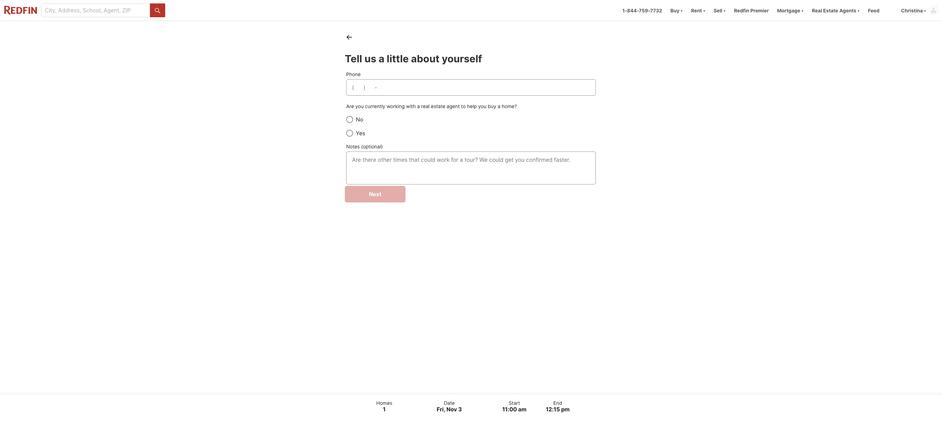 Task type: locate. For each thing, give the bounding box(es) containing it.
about
[[411, 53, 440, 65]]

▾ inside buy ▾ dropdown button
[[681, 7, 683, 13]]

buy ▾ button
[[666, 0, 687, 21]]

▾ right rent
[[703, 7, 706, 13]]

sell ▾ button
[[710, 0, 730, 21]]

(optional)
[[361, 144, 383, 150]]

you left buy
[[478, 104, 487, 109]]

1 horizontal spatial you
[[478, 104, 487, 109]]

▾ for mortgage ▾
[[802, 7, 804, 13]]

working
[[387, 104, 405, 109]]

▾
[[681, 7, 683, 13], [703, 7, 706, 13], [724, 7, 726, 13], [802, 7, 804, 13], [858, 7, 860, 13], [924, 7, 926, 13]]

real estate agents ▾ link
[[812, 0, 860, 21]]

a right buy
[[498, 104, 500, 109]]

sell
[[714, 7, 723, 13]]

start
[[509, 401, 520, 406]]

real estate agents ▾
[[812, 7, 860, 13]]

notes (optional)
[[346, 144, 383, 150]]

▾ for sell ▾
[[724, 7, 726, 13]]

1 ▾ from the left
[[681, 7, 683, 13]]

rent
[[691, 7, 702, 13]]

0 horizontal spatial you
[[355, 104, 364, 109]]

tell us a little about yourself
[[345, 53, 482, 65]]

▾ for rent ▾
[[703, 7, 706, 13]]

4 ▾ from the left
[[802, 7, 804, 13]]

with
[[406, 104, 416, 109]]

currently
[[365, 104, 385, 109]]

(      )      - text field
[[352, 84, 590, 92]]

homes 1
[[376, 401, 392, 414]]

estate
[[823, 7, 838, 13]]

1 horizontal spatial a
[[417, 104, 420, 109]]

6 ▾ from the left
[[924, 7, 926, 13]]

next button
[[345, 186, 406, 203]]

submit search image
[[155, 8, 160, 13]]

you right are
[[355, 104, 364, 109]]

▾ right christina
[[924, 7, 926, 13]]

2 you from the left
[[478, 104, 487, 109]]

pm
[[561, 407, 570, 414]]

▾ for buy ▾
[[681, 7, 683, 13]]

3
[[458, 407, 462, 414]]

you
[[355, 104, 364, 109], [478, 104, 487, 109]]

nov
[[447, 407, 457, 414]]

feed
[[868, 7, 880, 13]]

a right us in the left top of the page
[[379, 53, 385, 65]]

a
[[379, 53, 385, 65], [417, 104, 420, 109], [498, 104, 500, 109]]

buy
[[488, 104, 496, 109]]

▾ for christina ▾
[[924, 7, 926, 13]]

▾ right sell
[[724, 7, 726, 13]]

redfin premier
[[734, 7, 769, 13]]

redfin
[[734, 7, 749, 13]]

▾ right mortgage
[[802, 7, 804, 13]]

buy
[[671, 7, 680, 13]]

▾ right agents
[[858, 7, 860, 13]]

▾ inside sell ▾ dropdown button
[[724, 7, 726, 13]]

2 ▾ from the left
[[703, 7, 706, 13]]

mortgage ▾ button
[[777, 0, 804, 21]]

are
[[346, 104, 354, 109]]

us
[[365, 53, 376, 65]]

rent ▾ button
[[691, 0, 706, 21]]

estate
[[431, 104, 445, 109]]

date
[[444, 401, 455, 406]]

▾ inside mortgage ▾ dropdown button
[[802, 7, 804, 13]]

5 ▾ from the left
[[858, 7, 860, 13]]

1-
[[623, 7, 627, 13]]

▾ right buy
[[681, 7, 683, 13]]

a left real
[[417, 104, 420, 109]]

3 ▾ from the left
[[724, 7, 726, 13]]

redfin premier button
[[730, 0, 773, 21]]

christina
[[901, 7, 923, 13]]

▾ inside rent ▾ dropdown button
[[703, 7, 706, 13]]

mortgage ▾ button
[[773, 0, 808, 21]]

11:00
[[502, 407, 517, 414]]



Task type: describe. For each thing, give the bounding box(es) containing it.
buy ▾ button
[[671, 0, 683, 21]]

real estate agents ▾ button
[[808, 0, 864, 21]]

real
[[812, 7, 822, 13]]

start 11:00 am
[[502, 401, 527, 414]]

home?
[[502, 104, 517, 109]]

no
[[356, 116, 363, 123]]

feed button
[[864, 0, 897, 21]]

0 horizontal spatial a
[[379, 53, 385, 65]]

1-844-759-7732 link
[[623, 7, 662, 13]]

buy ▾
[[671, 7, 683, 13]]

rent ▾
[[691, 7, 706, 13]]

2 horizontal spatial a
[[498, 104, 500, 109]]

yourself
[[442, 53, 482, 65]]

end 12:15 pm
[[546, 401, 570, 414]]

are you currently working with a real estate agent to help you buy a home?
[[346, 104, 517, 109]]

844-
[[627, 7, 639, 13]]

7732
[[650, 7, 662, 13]]

notes
[[346, 144, 360, 150]]

christina ▾
[[901, 7, 926, 13]]

mortgage ▾
[[777, 7, 804, 13]]

1 you from the left
[[355, 104, 364, 109]]

yes
[[356, 130, 365, 137]]

next
[[369, 191, 382, 198]]

sell ▾
[[714, 7, 726, 13]]

759-
[[639, 7, 650, 13]]

am
[[518, 407, 527, 414]]

help
[[467, 104, 477, 109]]

Are there other times that could work for a tour? We could get you confirmed faster. text field
[[352, 156, 590, 181]]

12:15
[[546, 407, 560, 414]]

agents
[[840, 7, 857, 13]]

date fri, nov  3
[[437, 401, 462, 414]]

No radio
[[346, 116, 353, 123]]

end
[[554, 401, 562, 406]]

phone
[[346, 71, 361, 77]]

1
[[383, 407, 386, 414]]

little
[[387, 53, 409, 65]]

rent ▾ button
[[687, 0, 710, 21]]

1-844-759-7732
[[623, 7, 662, 13]]

sell ▾ button
[[714, 0, 726, 21]]

Yes radio
[[346, 130, 353, 137]]

to
[[461, 104, 466, 109]]

agent
[[447, 104, 460, 109]]

tell
[[345, 53, 362, 65]]

▾ inside real estate agents ▾ link
[[858, 7, 860, 13]]

City, Address, School, Agent, ZIP search field
[[41, 3, 150, 17]]

real
[[421, 104, 430, 109]]

are you currently working with a real estate agent to help you buy a home? element
[[346, 116, 596, 138]]

homes
[[376, 401, 392, 406]]

premier
[[751, 7, 769, 13]]

mortgage
[[777, 7, 800, 13]]

fri,
[[437, 407, 445, 414]]



Task type: vqa. For each thing, say whether or not it's contained in the screenshot.
am
yes



